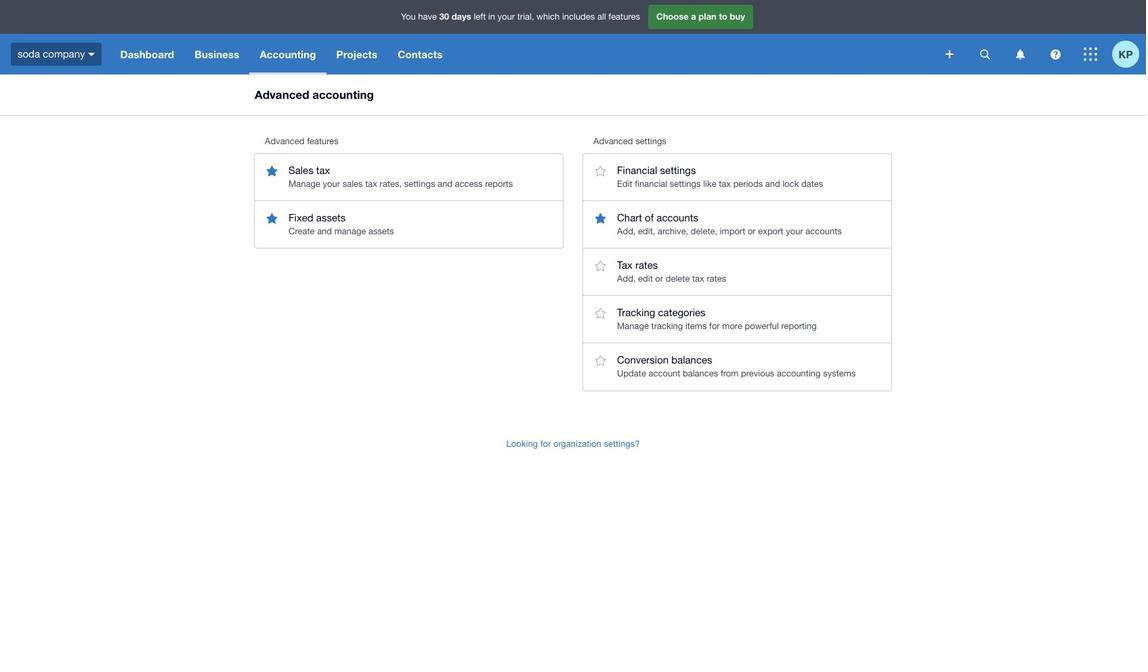 Task type: describe. For each thing, give the bounding box(es) containing it.
manage for tracking
[[618, 321, 649, 331]]

archive,
[[658, 226, 689, 236]]

access
[[455, 179, 483, 189]]

sales tax manage your sales tax rates, settings and access reports
[[289, 165, 513, 189]]

tracking
[[652, 321, 683, 331]]

1 horizontal spatial rates
[[707, 274, 727, 284]]

chart of accounts add, edit, archive, delete, import or export your accounts
[[618, 212, 842, 236]]

settings inside sales tax manage your sales tax rates, settings and access reports
[[404, 179, 435, 189]]

30
[[440, 11, 449, 22]]

accounting inside conversion balances update account balances from previous accounting systems
[[777, 369, 821, 379]]

your inside sales tax manage your sales tax rates, settings and access reports
[[323, 179, 340, 189]]

for inside looking for organization settings? link
[[541, 439, 551, 449]]

edit,
[[639, 226, 656, 236]]

tax rates add, edit or delete tax rates
[[618, 260, 727, 284]]

soda
[[18, 48, 40, 59]]

items
[[686, 321, 707, 331]]

trial,
[[518, 12, 534, 22]]

features inside "you have 30 days left in your trial, which includes all features"
[[609, 12, 641, 22]]

plan
[[699, 11, 717, 22]]

fixed assets create and manage assets
[[289, 212, 394, 236]]

projects
[[337, 48, 378, 60]]

tax
[[618, 260, 633, 271]]

svg image inside soda company popup button
[[88, 53, 95, 56]]

tax inside "financial settings edit financial settings like tax periods and lock dates"
[[719, 179, 731, 189]]

choose
[[657, 11, 689, 22]]

or inside the chart of accounts add, edit, archive, delete, import or export your accounts
[[748, 226, 756, 236]]

company
[[43, 48, 85, 59]]

sales
[[289, 165, 314, 176]]

kp
[[1120, 48, 1134, 60]]

dates
[[802, 179, 824, 189]]

includes
[[563, 12, 595, 22]]

update
[[618, 369, 647, 379]]

0 vertical spatial accounts
[[657, 212, 699, 224]]

soda company button
[[0, 34, 110, 75]]

buy
[[730, 11, 746, 22]]

advanced accounting
[[255, 87, 374, 102]]

manage
[[335, 226, 366, 236]]

your inside "you have 30 days left in your trial, which includes all features"
[[498, 12, 515, 22]]

organization
[[554, 439, 602, 449]]

tracking categories manage tracking items for more powerful reporting
[[618, 307, 817, 331]]

and inside fixed assets create and manage assets
[[317, 226, 332, 236]]

1 vertical spatial balances
[[683, 369, 719, 379]]

you have 30 days left in your trial, which includes all features
[[401, 11, 641, 22]]

and for chart of accounts
[[766, 179, 781, 189]]

of
[[645, 212, 654, 224]]

1 horizontal spatial svg image
[[981, 49, 991, 59]]

days
[[452, 11, 472, 22]]

0 vertical spatial accounting
[[313, 87, 374, 102]]

financial settings edit financial settings like tax periods and lock dates
[[618, 165, 824, 189]]

advanced for advanced features
[[265, 136, 305, 146]]

or inside tax rates add, edit or delete tax rates
[[656, 274, 664, 284]]

1 vertical spatial assets
[[369, 226, 394, 236]]

tax inside tax rates add, edit or delete tax rates
[[693, 274, 705, 284]]

sales
[[343, 179, 363, 189]]

financial
[[635, 179, 668, 189]]

business button
[[185, 34, 250, 75]]

for inside the tracking categories manage tracking items for more powerful reporting
[[710, 321, 720, 331]]

1 vertical spatial features
[[307, 136, 339, 146]]

advanced for advanced settings
[[594, 136, 633, 146]]

0 horizontal spatial rates
[[636, 260, 658, 271]]

delete,
[[691, 226, 718, 236]]

powerful
[[745, 321, 779, 331]]

left
[[474, 12, 486, 22]]

more
[[723, 321, 743, 331]]

lock
[[783, 179, 800, 189]]

reporting
[[782, 321, 817, 331]]

looking
[[507, 439, 538, 449]]

categories
[[659, 307, 706, 319]]

previous
[[742, 369, 775, 379]]

export
[[759, 226, 784, 236]]

business
[[195, 48, 240, 60]]

looking for organization settings?
[[507, 439, 640, 449]]

conversion
[[618, 355, 669, 366]]

chart
[[618, 212, 643, 224]]

choose a plan to buy
[[657, 11, 746, 22]]

accounting button
[[250, 34, 326, 75]]

conversion balances update account balances from previous accounting systems
[[618, 355, 856, 379]]

import
[[720, 226, 746, 236]]

dashboard link
[[110, 34, 185, 75]]

advanced for advanced accounting
[[255, 87, 310, 102]]



Task type: vqa. For each thing, say whether or not it's contained in the screenshot.
630.00 7h 0m
no



Task type: locate. For each thing, give the bounding box(es) containing it.
1 vertical spatial for
[[541, 439, 551, 449]]

or right edit
[[656, 274, 664, 284]]

0 horizontal spatial manage
[[289, 179, 321, 189]]

account
[[649, 369, 681, 379]]

2 add, from the top
[[618, 274, 636, 284]]

manage inside the tracking categories manage tracking items for more powerful reporting
[[618, 321, 649, 331]]

1 horizontal spatial features
[[609, 12, 641, 22]]

which
[[537, 12, 560, 22]]

settings?
[[604, 439, 640, 449]]

1 horizontal spatial manage
[[618, 321, 649, 331]]

accounting
[[260, 48, 316, 60]]

rates
[[636, 260, 658, 271], [707, 274, 727, 284]]

your
[[498, 12, 515, 22], [323, 179, 340, 189], [786, 226, 804, 236]]

or left the export
[[748, 226, 756, 236]]

add, inside the chart of accounts add, edit, archive, delete, import or export your accounts
[[618, 226, 636, 236]]

tax
[[316, 165, 330, 176], [365, 179, 378, 189], [719, 179, 731, 189], [693, 274, 705, 284]]

and right create
[[317, 226, 332, 236]]

manage down sales
[[289, 179, 321, 189]]

your inside the chart of accounts add, edit, archive, delete, import or export your accounts
[[786, 226, 804, 236]]

0 horizontal spatial accounts
[[657, 212, 699, 224]]

0 horizontal spatial accounting
[[313, 87, 374, 102]]

1 vertical spatial manage
[[618, 321, 649, 331]]

projects button
[[326, 34, 388, 75]]

0 horizontal spatial or
[[656, 274, 664, 284]]

all
[[598, 12, 606, 22]]

and inside sales tax manage your sales tax rates, settings and access reports
[[438, 179, 453, 189]]

0 horizontal spatial for
[[541, 439, 551, 449]]

reports
[[485, 179, 513, 189]]

2 vertical spatial your
[[786, 226, 804, 236]]

balances up "account"
[[672, 355, 713, 366]]

rates up edit
[[636, 260, 658, 271]]

for right looking
[[541, 439, 551, 449]]

add, down chart
[[618, 226, 636, 236]]

1 horizontal spatial for
[[710, 321, 720, 331]]

for
[[710, 321, 720, 331], [541, 439, 551, 449]]

and inside "financial settings edit financial settings like tax periods and lock dates"
[[766, 179, 781, 189]]

dashboard
[[120, 48, 174, 60]]

looking for organization settings? link
[[497, 431, 650, 459]]

0 vertical spatial add,
[[618, 226, 636, 236]]

features up sales
[[307, 136, 339, 146]]

accounting
[[313, 87, 374, 102], [777, 369, 821, 379]]

1 add, from the top
[[618, 226, 636, 236]]

like
[[704, 179, 717, 189]]

edit
[[639, 274, 653, 284]]

2 horizontal spatial and
[[766, 179, 781, 189]]

1 vertical spatial your
[[323, 179, 340, 189]]

assets up manage
[[316, 212, 346, 224]]

0 vertical spatial rates
[[636, 260, 658, 271]]

1 vertical spatial accounts
[[806, 226, 842, 236]]

0 horizontal spatial assets
[[316, 212, 346, 224]]

kp button
[[1113, 34, 1147, 75]]

0 vertical spatial for
[[710, 321, 720, 331]]

for left more
[[710, 321, 720, 331]]

settings
[[636, 136, 667, 146], [661, 165, 696, 176], [404, 179, 435, 189], [670, 179, 701, 189]]

0 horizontal spatial features
[[307, 136, 339, 146]]

and
[[438, 179, 453, 189], [766, 179, 781, 189], [317, 226, 332, 236]]

manage
[[289, 179, 321, 189], [618, 321, 649, 331]]

in
[[489, 12, 495, 22]]

2 horizontal spatial your
[[786, 226, 804, 236]]

and left lock
[[766, 179, 781, 189]]

features right the all
[[609, 12, 641, 22]]

soda company
[[18, 48, 85, 59]]

or
[[748, 226, 756, 236], [656, 274, 664, 284]]

accounts
[[657, 212, 699, 224], [806, 226, 842, 236]]

0 vertical spatial balances
[[672, 355, 713, 366]]

1 horizontal spatial or
[[748, 226, 756, 236]]

balances
[[672, 355, 713, 366], [683, 369, 719, 379]]

1 horizontal spatial your
[[498, 12, 515, 22]]

1 horizontal spatial accounts
[[806, 226, 842, 236]]

accounting left "systems"
[[777, 369, 821, 379]]

1 horizontal spatial and
[[438, 179, 453, 189]]

create
[[289, 226, 315, 236]]

add, inside tax rates add, edit or delete tax rates
[[618, 274, 636, 284]]

advanced features
[[265, 136, 339, 146]]

and left 'access'
[[438, 179, 453, 189]]

svg image
[[981, 49, 991, 59], [88, 53, 95, 56]]

banner containing kp
[[0, 0, 1147, 75]]

accounts up archive,
[[657, 212, 699, 224]]

features
[[609, 12, 641, 22], [307, 136, 339, 146]]

tracking
[[618, 307, 656, 319]]

advanced up financial
[[594, 136, 633, 146]]

manage inside sales tax manage your sales tax rates, settings and access reports
[[289, 179, 321, 189]]

1 vertical spatial add,
[[618, 274, 636, 284]]

advanced up sales
[[265, 136, 305, 146]]

fixed
[[289, 212, 314, 224]]

to
[[720, 11, 728, 22]]

periods
[[734, 179, 763, 189]]

add, down tax on the right top of the page
[[618, 274, 636, 284]]

a
[[692, 11, 697, 22]]

0 horizontal spatial svg image
[[88, 53, 95, 56]]

accounts down dates
[[806, 226, 842, 236]]

delete
[[666, 274, 690, 284]]

you
[[401, 12, 416, 22]]

1 vertical spatial accounting
[[777, 369, 821, 379]]

0 vertical spatial manage
[[289, 179, 321, 189]]

advanced settings
[[594, 136, 667, 146]]

rates,
[[380, 179, 402, 189]]

0 vertical spatial your
[[498, 12, 515, 22]]

assets right manage
[[369, 226, 394, 236]]

0 vertical spatial assets
[[316, 212, 346, 224]]

systems
[[824, 369, 856, 379]]

and for fixed assets
[[438, 179, 453, 189]]

advanced
[[255, 87, 310, 102], [265, 136, 305, 146], [594, 136, 633, 146]]

have
[[418, 12, 437, 22]]

assets
[[316, 212, 346, 224], [369, 226, 394, 236]]

contacts
[[398, 48, 443, 60]]

financial
[[618, 165, 658, 176]]

your right in
[[498, 12, 515, 22]]

accounting down projects on the left top
[[313, 87, 374, 102]]

1 horizontal spatial assets
[[369, 226, 394, 236]]

balances left from in the bottom right of the page
[[683, 369, 719, 379]]

0 horizontal spatial and
[[317, 226, 332, 236]]

manage down tracking
[[618, 321, 649, 331]]

banner
[[0, 0, 1147, 75]]

edit
[[618, 179, 633, 189]]

0 vertical spatial features
[[609, 12, 641, 22]]

rates right 'delete'
[[707, 274, 727, 284]]

manage for sales
[[289, 179, 321, 189]]

your right the export
[[786, 226, 804, 236]]

0 horizontal spatial your
[[323, 179, 340, 189]]

contacts button
[[388, 34, 453, 75]]

your left sales
[[323, 179, 340, 189]]

from
[[721, 369, 739, 379]]

1 vertical spatial rates
[[707, 274, 727, 284]]

0 vertical spatial or
[[748, 226, 756, 236]]

1 vertical spatial or
[[656, 274, 664, 284]]

add,
[[618, 226, 636, 236], [618, 274, 636, 284]]

svg image
[[1085, 47, 1098, 61], [1016, 49, 1025, 59], [1051, 49, 1061, 59], [946, 50, 954, 58]]

1 horizontal spatial accounting
[[777, 369, 821, 379]]

advanced down accounting dropdown button
[[255, 87, 310, 102]]



